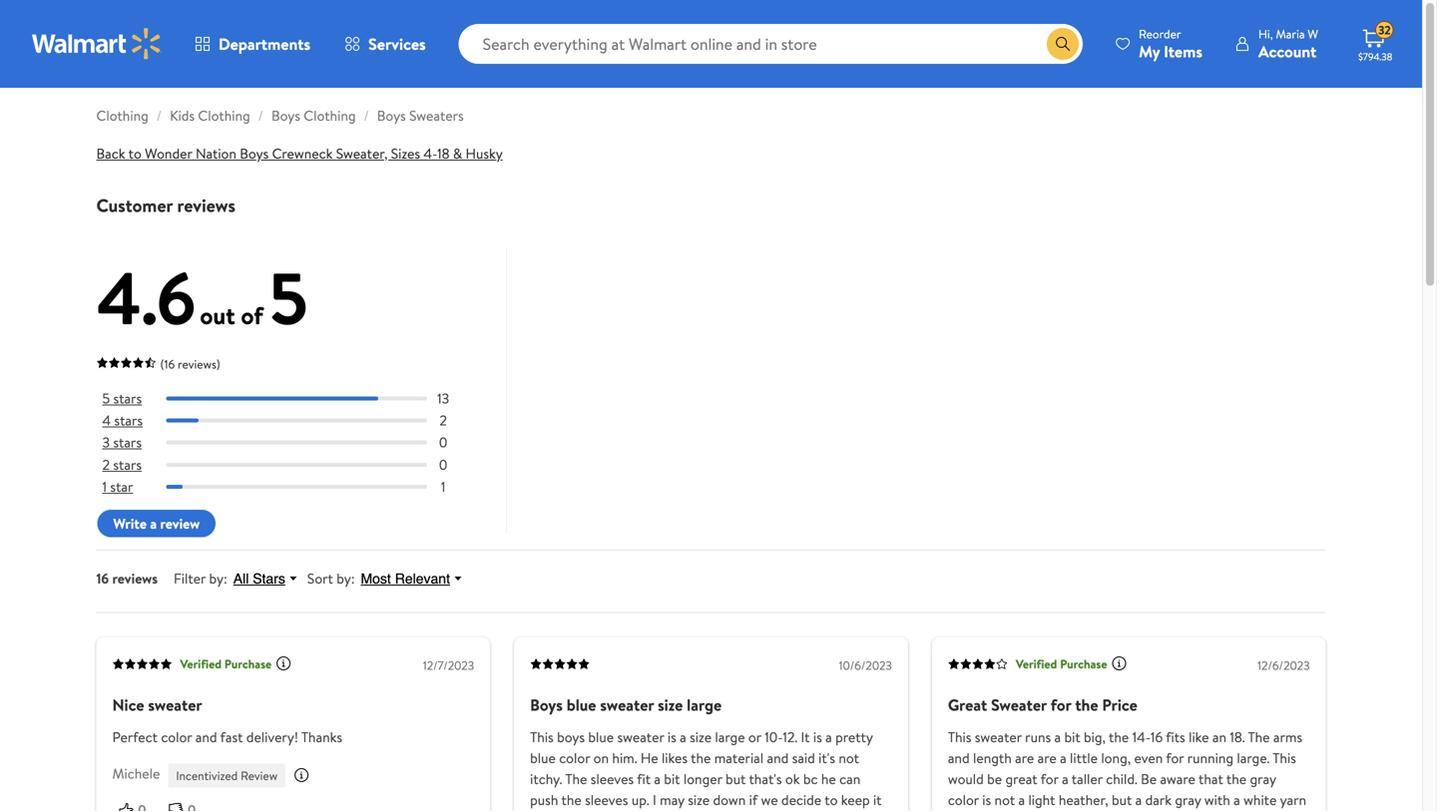 Task type: describe. For each thing, give the bounding box(es) containing it.
4 stars
[[102, 411, 143, 430]]

0 vertical spatial 16
[[96, 569, 109, 588]]

gray,
[[1156, 811, 1185, 812]]

2 / from the left
[[258, 106, 263, 125]]

it's
[[819, 749, 835, 768]]

perfect
[[112, 728, 158, 747]]

1 vertical spatial it
[[754, 811, 762, 812]]

and left fast
[[195, 728, 217, 747]]

sort
[[307, 569, 333, 588]]

incentivized review
[[176, 768, 278, 785]]

(16
[[160, 356, 175, 373]]

verified for sweater
[[1016, 656, 1057, 673]]

write a review
[[113, 514, 200, 533]]

a left taller
[[1062, 770, 1069, 789]]

him.
[[612, 749, 637, 768]]

1 horizontal spatial gray
[[1250, 770, 1276, 789]]

0 vertical spatial sleeves
[[591, 770, 634, 789]]

1 horizontal spatial 5
[[269, 248, 308, 348]]

12/6/2023
[[1258, 657, 1310, 674]]

and down 10-
[[767, 749, 789, 768]]

services
[[368, 33, 426, 55]]

most relevant button
[[355, 570, 472, 588]]

price
[[1102, 694, 1138, 716]]

white
[[1244, 791, 1277, 810]]

wonder
[[145, 144, 192, 163]]

do,
[[1249, 811, 1268, 812]]

need
[[1052, 811, 1081, 812]]

down
[[713, 791, 746, 810]]

all
[[233, 571, 249, 587]]

a right write
[[150, 514, 157, 533]]

a left little
[[1060, 749, 1067, 768]]

you
[[1224, 811, 1246, 812]]

a right fit in the bottom left of the page
[[654, 770, 661, 789]]

relevant
[[395, 571, 450, 587]]

light
[[1029, 791, 1056, 810]]

14-
[[1133, 728, 1151, 747]]

to inside the this boys blue sweater is a size large or 10-12. it is a pretty blue color on him. he likes the material and said it's not itchy. the sleeves fit a bit longer but that's ok bc he can push the sleeves up. i may size down if we decide to keep it however i think if we wash and dry it, it would shrink. i w
[[825, 791, 838, 810]]

on
[[594, 749, 609, 768]]

16 inside "this sweater runs a bit big, the 14-16 fits like an 18. the arms and length are are a little long, even for running large. this would be great for a taller child. be aware that the gray color is not a light heather, but a dark gray with a white yarn woven in. i didn't need a particular gray, but if you do,"
[[1151, 728, 1163, 747]]

not inside "this sweater runs a bit big, the 14-16 fits like an 18. the arms and length are are a little long, even for running large. this would be great for a taller child. be aware that the gray color is not a light heather, but a dark gray with a white yarn woven in. i didn't need a particular gray, but if you do,"
[[995, 791, 1015, 810]]

perfect color and fast delivery! thanks
[[112, 728, 342, 747]]

customer reviews
[[96, 193, 235, 218]]

sweater inside the this boys blue sweater is a size large or 10-12. it is a pretty blue color on him. he likes the material and said it's not itchy. the sleeves fit a bit longer but that's ok bc he can push the sleeves up. i may size down if we decide to keep it however i think if we wash and dry it, it would shrink. i w
[[617, 728, 664, 747]]

may
[[660, 791, 685, 810]]

0 horizontal spatial to
[[128, 144, 142, 163]]

reorder my items
[[1139, 25, 1203, 62]]

2 are from the left
[[1038, 749, 1057, 768]]

not inside the this boys blue sweater is a size large or 10-12. it is a pretty blue color on him. he likes the material and said it's not itchy. the sleeves fit a bit longer but that's ok bc he can push the sleeves up. i may size down if we decide to keep it however i think if we wash and dry it, it would shrink. i w
[[839, 749, 859, 768]]

bit inside "this sweater runs a bit big, the 14-16 fits like an 18. the arms and length are are a little long, even for running large. this would be great for a taller child. be aware that the gray color is not a light heather, but a dark gray with a white yarn woven in. i didn't need a particular gray, but if you do,"
[[1065, 728, 1081, 747]]

progress bar for 4 stars
[[166, 419, 427, 423]]

michele
[[112, 764, 160, 784]]

the right the that at right
[[1227, 770, 1247, 789]]

bc
[[803, 770, 818, 789]]

boys right nation
[[240, 144, 269, 163]]

it
[[801, 728, 810, 747]]

the up however
[[561, 791, 582, 810]]

taller
[[1072, 770, 1103, 789]]

up.
[[632, 791, 649, 810]]

however
[[530, 811, 582, 812]]

hi, maria w account
[[1259, 25, 1319, 62]]

dry
[[716, 811, 735, 812]]

0 for 3 stars
[[439, 433, 448, 452]]

would inside the this boys blue sweater is a size large or 10-12. it is a pretty blue color on him. he likes the material and said it's not itchy. the sleeves fit a bit longer but that's ok bc he can push the sleeves up. i may size down if we decide to keep it however i think if we wash and dry it, it would shrink. i w
[[766, 811, 802, 812]]

nation
[[196, 144, 237, 163]]

crewneck
[[272, 144, 333, 163]]

0 horizontal spatial is
[[668, 728, 677, 747]]

12/7/2023
[[423, 657, 474, 674]]

even
[[1134, 749, 1163, 768]]

10-
[[765, 728, 783, 747]]

he
[[641, 749, 658, 768]]

2 vertical spatial size
[[688, 791, 710, 810]]

(16 reviews)
[[160, 356, 220, 373]]

fast
[[220, 728, 243, 747]]

star
[[110, 477, 133, 496]]

said
[[792, 749, 815, 768]]

all stars button
[[227, 570, 307, 588]]

be
[[1141, 770, 1157, 789]]

delivery!
[[246, 728, 298, 747]]

2 for 2
[[440, 411, 447, 430]]

my
[[1139, 40, 1160, 62]]

kids
[[170, 106, 195, 125]]

runs
[[1025, 728, 1051, 747]]

sweater inside "this sweater runs a bit big, the 14-16 fits like an 18. the arms and length are are a little long, even for running large. this would be great for a taller child. be aware that the gray color is not a light heather, but a dark gray with a white yarn woven in. i didn't need a particular gray, but if you do,"
[[975, 728, 1022, 747]]

and left "dry"
[[691, 811, 712, 812]]

0 horizontal spatial gray
[[1175, 791, 1201, 810]]

wash
[[658, 811, 687, 812]]

and inside "this sweater runs a bit big, the 14-16 fits like an 18. the arms and length are are a little long, even for running large. this would be great for a taller child. be aware that the gray color is not a light heather, but a dark gray with a white yarn woven in. i didn't need a particular gray, but if you do,"
[[948, 749, 970, 768]]

3
[[102, 433, 110, 452]]

verified for sweater
[[180, 656, 222, 673]]

kids clothing link
[[170, 106, 250, 125]]

32
[[1379, 22, 1391, 39]]

great
[[1006, 770, 1038, 789]]

sweaters
[[409, 106, 464, 125]]

1 vertical spatial 5
[[102, 389, 110, 408]]

an
[[1213, 728, 1227, 747]]

2 horizontal spatial but
[[1188, 811, 1208, 812]]

1 vertical spatial sleeves
[[585, 791, 628, 810]]

boys
[[557, 728, 585, 747]]

3 stars
[[102, 433, 142, 452]]

bit inside the this boys blue sweater is a size large or 10-12. it is a pretty blue color on him. he likes the material and said it's not itchy. the sleeves fit a bit longer but that's ok bc he can push the sleeves up. i may size down if we decide to keep it however i think if we wash and dry it, it would shrink. i w
[[664, 770, 680, 789]]

with
[[1205, 791, 1230, 810]]

by: for filter by:
[[209, 569, 227, 588]]

boys sweaters link
[[377, 106, 464, 125]]

0 vertical spatial large
[[687, 694, 722, 716]]

sweater,
[[336, 144, 388, 163]]

a up likes
[[680, 728, 686, 747]]

this for boys blue sweater size large
[[530, 728, 554, 747]]

boys up boys
[[530, 694, 563, 716]]

sweater up him.
[[600, 694, 654, 716]]

2 clothing from the left
[[198, 106, 250, 125]]

1 horizontal spatial if
[[749, 791, 758, 810]]

departments
[[219, 33, 311, 55]]

sort by:
[[307, 569, 355, 588]]

purchase for sweater
[[1060, 656, 1107, 673]]

this for great sweater for the price
[[948, 728, 972, 747]]

1 horizontal spatial but
[[1112, 791, 1132, 810]]

likes
[[662, 749, 688, 768]]

i right "up."
[[653, 791, 657, 810]]

running
[[1188, 749, 1234, 768]]

color inside the this boys blue sweater is a size large or 10-12. it is a pretty blue color on him. he likes the material and said it's not itchy. the sleeves fit a bit longer but that's ok bc he can push the sleeves up. i may size down if we decide to keep it however i think if we wash and dry it, it would shrink. i w
[[559, 749, 590, 768]]

color inside "this sweater runs a bit big, the 14-16 fits like an 18. the arms and length are are a little long, even for running large. this would be great for a taller child. be aware that the gray color is not a light heather, but a dark gray with a white yarn woven in. i didn't need a particular gray, but if you do,"
[[948, 791, 979, 810]]

12.
[[783, 728, 798, 747]]

large.
[[1237, 749, 1270, 768]]

Walmart Site-Wide search field
[[459, 24, 1083, 64]]

i down keep
[[847, 811, 851, 812]]

verified purchase for sweater
[[1016, 656, 1107, 673]]

$794.38
[[1358, 50, 1393, 63]]

out
[[200, 299, 235, 332]]

that's
[[749, 770, 782, 789]]

length
[[973, 749, 1012, 768]]

can
[[840, 770, 861, 789]]

1 vertical spatial size
[[690, 728, 712, 747]]

sweater
[[991, 694, 1047, 716]]



Task type: vqa. For each thing, say whether or not it's contained in the screenshot.
fits
yes



Task type: locate. For each thing, give the bounding box(es) containing it.
1 vertical spatial but
[[1112, 791, 1132, 810]]

1 vertical spatial 2
[[102, 455, 110, 474]]

(16 reviews) link
[[96, 352, 220, 374]]

sleeves down on
[[591, 770, 634, 789]]

stars for 4 stars
[[114, 411, 143, 430]]

4.6
[[96, 248, 196, 348]]

the right 18.
[[1248, 728, 1270, 747]]

but up 'particular'
[[1112, 791, 1132, 810]]

0 horizontal spatial the
[[565, 770, 587, 789]]

but down the material
[[726, 770, 746, 789]]

3 / from the left
[[364, 106, 369, 125]]

0 horizontal spatial it
[[754, 811, 762, 812]]

0 vertical spatial we
[[761, 791, 778, 810]]

2 verified from the left
[[1016, 656, 1057, 673]]

little
[[1070, 749, 1098, 768]]

push
[[530, 791, 558, 810]]

color down nice sweater
[[161, 728, 192, 747]]

0
[[439, 433, 448, 452], [439, 455, 448, 474]]

2 vertical spatial but
[[1188, 811, 1208, 812]]

blue
[[567, 694, 596, 716], [588, 728, 614, 747], [530, 749, 556, 768]]

maria
[[1276, 25, 1305, 42]]

stars
[[253, 571, 285, 587]]

0 horizontal spatial 16
[[96, 569, 109, 588]]

2 1 from the left
[[441, 477, 446, 496]]

long,
[[1101, 749, 1131, 768]]

decide
[[781, 791, 822, 810]]

by: left all in the left of the page
[[209, 569, 227, 588]]

2 vertical spatial blue
[[530, 749, 556, 768]]

write a review link
[[96, 509, 217, 538]]

1 horizontal spatial it
[[873, 791, 882, 810]]

progress bar for 5 stars
[[166, 397, 427, 401]]

size down longer
[[688, 791, 710, 810]]

5 up 4 at the left of the page
[[102, 389, 110, 408]]

size up longer
[[690, 728, 712, 747]]

this
[[530, 728, 554, 747], [948, 728, 972, 747], [1273, 749, 1296, 768]]

boys blue sweater size large
[[530, 694, 722, 716]]

if down the with
[[1212, 811, 1220, 812]]

progress bar for 1 star
[[166, 485, 427, 489]]

nice
[[112, 694, 144, 716]]

a up didn't at the bottom right of page
[[1019, 791, 1025, 810]]

1 by: from the left
[[209, 569, 227, 588]]

13
[[437, 389, 449, 408]]

1 down 13
[[441, 477, 446, 496]]

1 vertical spatial for
[[1166, 749, 1184, 768]]

stars up 4 stars
[[113, 389, 142, 408]]

color up "woven"
[[948, 791, 979, 810]]

3 clothing from the left
[[304, 106, 356, 125]]

verified up great sweater for the price
[[1016, 656, 1057, 673]]

like
[[1189, 728, 1209, 747]]

1 horizontal spatial by:
[[337, 569, 355, 588]]

write
[[113, 514, 147, 533]]

4
[[102, 411, 111, 430]]

filter by:
[[174, 569, 227, 588]]

3 progress bar from the top
[[166, 441, 427, 445]]

2 purchase from the left
[[1060, 656, 1107, 673]]

/ right kids clothing link
[[258, 106, 263, 125]]

of
[[241, 299, 263, 332]]

incentivized
[[176, 768, 238, 785]]

nice sweater
[[112, 694, 202, 716]]

1 for 1 star
[[102, 477, 107, 496]]

stars for 3 stars
[[113, 433, 142, 452]]

0 horizontal spatial bit
[[664, 770, 680, 789]]

1 horizontal spatial we
[[761, 791, 778, 810]]

this inside the this boys blue sweater is a size large or 10-12. it is a pretty blue color on him. he likes the material and said it's not itchy. the sleeves fit a bit longer but that's ok bc he can push the sleeves up. i may size down if we decide to keep it however i think if we wash and dry it, it would shrink. i w
[[530, 728, 554, 747]]

reviews left filter
[[112, 569, 158, 588]]

5 right the 'of'
[[269, 248, 308, 348]]

back to wonder nation boys crewneck sweater, sizes 4-18 & husky
[[96, 144, 503, 163]]

for
[[1051, 694, 1071, 716], [1166, 749, 1184, 768], [1041, 770, 1059, 789]]

1 vertical spatial 0
[[439, 455, 448, 474]]

most relevant
[[361, 571, 450, 587]]

verified purchase up great sweater for the price
[[1016, 656, 1107, 673]]

1 vertical spatial color
[[559, 749, 590, 768]]

color
[[161, 728, 192, 747], [559, 749, 590, 768], [948, 791, 979, 810]]

by:
[[209, 569, 227, 588], [337, 569, 355, 588]]

reviews for customer reviews
[[177, 193, 235, 218]]

0 vertical spatial but
[[726, 770, 746, 789]]

0 horizontal spatial verified
[[180, 656, 222, 673]]

the up longer
[[691, 749, 711, 768]]

sweater up the "length"
[[975, 728, 1022, 747]]

clothing up nation
[[198, 106, 250, 125]]

reviews for 16 reviews
[[112, 569, 158, 588]]

0 horizontal spatial verified purchase
[[180, 656, 272, 673]]

1 horizontal spatial /
[[258, 106, 263, 125]]

didn't
[[1014, 811, 1048, 812]]

0 horizontal spatial this
[[530, 728, 554, 747]]

not
[[839, 749, 859, 768], [995, 791, 1015, 810]]

we down "that's"
[[761, 791, 778, 810]]

1 left star
[[102, 477, 107, 496]]

0 for 2 stars
[[439, 455, 448, 474]]

0 vertical spatial size
[[658, 694, 683, 716]]

size up likes
[[658, 694, 683, 716]]

4.6 out of 5
[[96, 248, 308, 348]]

by: for sort by:
[[337, 569, 355, 588]]

0 vertical spatial gray
[[1250, 770, 1276, 789]]

items
[[1164, 40, 1203, 62]]

1 horizontal spatial are
[[1038, 749, 1057, 768]]

1 vertical spatial blue
[[588, 728, 614, 747]]

2 horizontal spatial is
[[982, 791, 991, 810]]

10/6/2023
[[839, 657, 892, 674]]

would inside "this sweater runs a bit big, the 14-16 fits like an 18. the arms and length are are a little long, even for running large. this would be great for a taller child. be aware that the gray color is not a light heather, but a dark gray with a white yarn woven in. i didn't need a particular gray, but if you do,"
[[948, 770, 984, 789]]

16 left fits
[[1151, 728, 1163, 747]]

verified
[[180, 656, 222, 673], [1016, 656, 1057, 673]]

boys up back to wonder nation boys crewneck sweater, sizes 4-18 & husky
[[271, 106, 300, 125]]

2 down 13
[[440, 411, 447, 430]]

to up shrink.
[[825, 791, 838, 810]]

particular
[[1095, 811, 1152, 812]]

1 horizontal spatial 1
[[441, 477, 446, 496]]

search icon image
[[1055, 36, 1071, 52]]

size
[[658, 694, 683, 716], [690, 728, 712, 747], [688, 791, 710, 810]]

a right runs
[[1055, 728, 1061, 747]]

aware
[[1160, 770, 1196, 789]]

this sweater runs a bit big, the 14-16 fits like an 18. the arms and length are are a little long, even for running large. this would be great for a taller child. be aware that the gray color is not a light heather, but a dark gray with a white yarn woven in. i didn't need a particular gray, but if you do, 
[[948, 728, 1307, 812]]

5 progress bar from the top
[[166, 485, 427, 489]]

he
[[821, 770, 836, 789]]

we down "up."
[[637, 811, 654, 812]]

purchase left verified purchase information image
[[1060, 656, 1107, 673]]

1 vertical spatial gray
[[1175, 791, 1201, 810]]

pretty
[[836, 728, 873, 747]]

reviews down nation
[[177, 193, 235, 218]]

sleeves
[[591, 770, 634, 789], [585, 791, 628, 810]]

2 0 from the top
[[439, 455, 448, 474]]

by: right sort
[[337, 569, 355, 588]]

purchase for sweater
[[224, 656, 272, 673]]

large inside the this boys blue sweater is a size large or 10-12. it is a pretty blue color on him. he likes the material and said it's not itchy. the sleeves fit a bit longer but that's ok bc he can push the sleeves up. i may size down if we decide to keep it however i think if we wash and dry it, it would shrink. i w
[[715, 728, 745, 747]]

is up in.
[[982, 791, 991, 810]]

1 are from the left
[[1015, 749, 1034, 768]]

0 vertical spatial 0
[[439, 433, 448, 452]]

if up it,
[[749, 791, 758, 810]]

stars down 3 stars
[[113, 455, 142, 474]]

blue up boys
[[567, 694, 596, 716]]

2 by: from the left
[[337, 569, 355, 588]]

0 vertical spatial bit
[[1065, 728, 1081, 747]]

material
[[714, 749, 764, 768]]

0 horizontal spatial color
[[161, 728, 192, 747]]

are up great
[[1015, 749, 1034, 768]]

1 horizontal spatial reviews
[[177, 193, 235, 218]]

all stars
[[233, 571, 285, 587]]

for up runs
[[1051, 694, 1071, 716]]

dark
[[1145, 791, 1172, 810]]

1 horizontal spatial this
[[948, 728, 972, 747]]

1 verified from the left
[[180, 656, 222, 673]]

i inside "this sweater runs a bit big, the 14-16 fits like an 18. the arms and length are are a little long, even for running large. this would be great for a taller child. be aware that the gray color is not a light heather, but a dark gray with a white yarn woven in. i didn't need a particular gray, but if you do,"
[[1007, 811, 1011, 812]]

it right it,
[[754, 811, 762, 812]]

stars for 5 stars
[[113, 389, 142, 408]]

a up you
[[1234, 791, 1240, 810]]

1 vertical spatial we
[[637, 811, 654, 812]]

0 vertical spatial to
[[128, 144, 142, 163]]

0 horizontal spatial would
[[766, 811, 802, 812]]

1 horizontal spatial to
[[825, 791, 838, 810]]

reviews
[[177, 193, 235, 218], [112, 569, 158, 588]]

2 horizontal spatial if
[[1212, 811, 1220, 812]]

2 horizontal spatial clothing
[[304, 106, 356, 125]]

for down fits
[[1166, 749, 1184, 768]]

1 vertical spatial reviews
[[112, 569, 158, 588]]

0 vertical spatial it
[[873, 791, 882, 810]]

a down heather,
[[1085, 811, 1091, 812]]

bit up may
[[664, 770, 680, 789]]

back
[[96, 144, 125, 163]]

1 progress bar from the top
[[166, 397, 427, 401]]

stars right 4 at the left of the page
[[114, 411, 143, 430]]

1 vertical spatial the
[[565, 770, 587, 789]]

0 horizontal spatial clothing
[[96, 106, 149, 125]]

heather,
[[1059, 791, 1109, 810]]

to right back
[[128, 144, 142, 163]]

2 horizontal spatial /
[[364, 106, 369, 125]]

clothing / kids clothing / boys clothing / boys sweaters
[[96, 106, 464, 125]]

if inside "this sweater runs a bit big, the 14-16 fits like an 18. the arms and length are are a little long, even for running large. this would be great for a taller child. be aware that the gray color is not a light heather, but a dark gray with a white yarn woven in. i didn't need a particular gray, but if you do,"
[[1212, 811, 1220, 812]]

large up the material
[[715, 728, 745, 747]]

i
[[653, 791, 657, 810], [585, 811, 589, 812], [847, 811, 851, 812], [1007, 811, 1011, 812]]

0 vertical spatial color
[[161, 728, 192, 747]]

verified purchase for sweater
[[180, 656, 272, 673]]

a up it's
[[826, 728, 832, 747]]

2 horizontal spatial color
[[948, 791, 979, 810]]

i right in.
[[1007, 811, 1011, 812]]

is
[[668, 728, 677, 747], [813, 728, 822, 747], [982, 791, 991, 810]]

1 horizontal spatial verified
[[1016, 656, 1057, 673]]

0 horizontal spatial 5
[[102, 389, 110, 408]]

2 vertical spatial color
[[948, 791, 979, 810]]

clothing up back
[[96, 106, 149, 125]]

not up in.
[[995, 791, 1015, 810]]

0 vertical spatial blue
[[567, 694, 596, 716]]

2 for 2 stars
[[102, 455, 110, 474]]

1 for 1
[[441, 477, 446, 496]]

is right it
[[813, 728, 822, 747]]

2 vertical spatial for
[[1041, 770, 1059, 789]]

boys up sizes
[[377, 106, 406, 125]]

1 horizontal spatial purchase
[[1060, 656, 1107, 673]]

1 vertical spatial bit
[[664, 770, 680, 789]]

to
[[128, 144, 142, 163], [825, 791, 838, 810]]

5
[[269, 248, 308, 348], [102, 389, 110, 408]]

clothing up the crewneck
[[304, 106, 356, 125]]

boys clothing link
[[271, 106, 356, 125]]

1 horizontal spatial verified purchase
[[1016, 656, 1107, 673]]

1 horizontal spatial clothing
[[198, 106, 250, 125]]

1 1 from the left
[[102, 477, 107, 496]]

0 horizontal spatial if
[[625, 811, 634, 812]]

1 horizontal spatial 2
[[440, 411, 447, 430]]

bit
[[1065, 728, 1081, 747], [664, 770, 680, 789]]

a up 'particular'
[[1136, 791, 1142, 810]]

1 clothing from the left
[[96, 106, 149, 125]]

would left 'be' at the bottom right
[[948, 770, 984, 789]]

large up likes
[[687, 694, 722, 716]]

1 horizontal spatial would
[[948, 770, 984, 789]]

2 horizontal spatial this
[[1273, 749, 1296, 768]]

review
[[160, 514, 200, 533]]

account
[[1259, 40, 1317, 62]]

/ left kids at the left top
[[156, 106, 162, 125]]

if
[[749, 791, 758, 810], [625, 811, 634, 812], [1212, 811, 1220, 812]]

1 purchase from the left
[[224, 656, 272, 673]]

0 horizontal spatial 1
[[102, 477, 107, 496]]

gray
[[1250, 770, 1276, 789], [1175, 791, 1201, 810]]

1 horizontal spatial 16
[[1151, 728, 1163, 747]]

husky
[[466, 144, 503, 163]]

1 horizontal spatial not
[[995, 791, 1015, 810]]

0 horizontal spatial but
[[726, 770, 746, 789]]

but inside the this boys blue sweater is a size large or 10-12. it is a pretty blue color on him. he likes the material and said it's not itchy. the sleeves fit a bit longer but that's ok bc he can push the sleeves up. i may size down if we decide to keep it however i think if we wash and dry it, it would shrink. i w
[[726, 770, 746, 789]]

but down the with
[[1188, 811, 1208, 812]]

1 horizontal spatial color
[[559, 749, 590, 768]]

sizes
[[391, 144, 420, 163]]

sweater right the "nice"
[[148, 694, 202, 716]]

filter
[[174, 569, 206, 588]]

0 vertical spatial 2
[[440, 411, 447, 430]]

verified purchase
[[180, 656, 272, 673], [1016, 656, 1107, 673]]

and left the "length"
[[948, 749, 970, 768]]

blue up on
[[588, 728, 614, 747]]

big,
[[1084, 728, 1106, 747]]

fits
[[1166, 728, 1186, 747]]

progress bar
[[166, 397, 427, 401], [166, 419, 427, 423], [166, 441, 427, 445], [166, 463, 427, 467], [166, 485, 427, 489]]

0 vertical spatial for
[[1051, 694, 1071, 716]]

the inside the this boys blue sweater is a size large or 10-12. it is a pretty blue color on him. he likes the material and said it's not itchy. the sleeves fit a bit longer but that's ok bc he can push the sleeves up. i may size down if we decide to keep it however i think if we wash and dry it, it would shrink. i w
[[565, 770, 587, 789]]

0 horizontal spatial not
[[839, 749, 859, 768]]

0 horizontal spatial are
[[1015, 749, 1034, 768]]

color down boys
[[559, 749, 590, 768]]

the inside "this sweater runs a bit big, the 14-16 fits like an 18. the arms and length are are a little long, even for running large. this would be great for a taller child. be aware that the gray color is not a light heather, but a dark gray with a white yarn woven in. i didn't need a particular gray, but if you do,"
[[1248, 728, 1270, 747]]

16 reviews
[[96, 569, 158, 588]]

great sweater for the price
[[948, 694, 1138, 716]]

is up likes
[[668, 728, 677, 747]]

would down decide
[[766, 811, 802, 812]]

1 horizontal spatial bit
[[1065, 728, 1081, 747]]

4 progress bar from the top
[[166, 463, 427, 467]]

0 vertical spatial would
[[948, 770, 984, 789]]

not up can
[[839, 749, 859, 768]]

1 horizontal spatial is
[[813, 728, 822, 747]]

longer
[[684, 770, 722, 789]]

i left think
[[585, 811, 589, 812]]

0 vertical spatial 5
[[269, 248, 308, 348]]

bit left big,
[[1065, 728, 1081, 747]]

1 horizontal spatial the
[[1248, 728, 1270, 747]]

incentivized review information image
[[294, 767, 310, 783]]

stars for 2 stars
[[113, 455, 142, 474]]

verified purchase information image
[[276, 656, 292, 672]]

for up light
[[1041, 770, 1059, 789]]

0 horizontal spatial purchase
[[224, 656, 272, 673]]

clothing
[[96, 106, 149, 125], [198, 106, 250, 125], [304, 106, 356, 125]]

is inside "this sweater runs a bit big, the 14-16 fits like an 18. the arms and length are are a little long, even for running large. this would be great for a taller child. be aware that the gray color is not a light heather, but a dark gray with a white yarn woven in. i didn't need a particular gray, but if you do,"
[[982, 791, 991, 810]]

the left price
[[1075, 694, 1099, 716]]

clothing link
[[96, 106, 149, 125]]

thanks
[[301, 728, 342, 747]]

customer
[[96, 193, 173, 218]]

but
[[726, 770, 746, 789], [1112, 791, 1132, 810], [1188, 811, 1208, 812]]

hi,
[[1259, 25, 1273, 42]]

stars right 3
[[113, 433, 142, 452]]

4-
[[424, 144, 437, 163]]

a
[[150, 514, 157, 533], [680, 728, 686, 747], [826, 728, 832, 747], [1055, 728, 1061, 747], [1060, 749, 1067, 768], [654, 770, 661, 789], [1062, 770, 1069, 789], [1019, 791, 1025, 810], [1136, 791, 1142, 810], [1234, 791, 1240, 810], [1085, 811, 1091, 812]]

2 down 3
[[102, 455, 110, 474]]

sleeves up think
[[585, 791, 628, 810]]

1 verified purchase from the left
[[180, 656, 272, 673]]

that
[[1199, 770, 1224, 789]]

2 progress bar from the top
[[166, 419, 427, 423]]

1 0 from the top
[[439, 433, 448, 452]]

if down "up."
[[625, 811, 634, 812]]

1 / from the left
[[156, 106, 162, 125]]

w
[[1308, 25, 1319, 42]]

we
[[761, 791, 778, 810], [637, 811, 654, 812]]

sweater
[[148, 694, 202, 716], [600, 694, 654, 716], [617, 728, 664, 747], [975, 728, 1022, 747]]

verified purchase information image
[[1111, 656, 1127, 672]]

it right keep
[[873, 791, 882, 810]]

1 vertical spatial 16
[[1151, 728, 1163, 747]]

in.
[[990, 811, 1004, 812]]

0 horizontal spatial /
[[156, 106, 162, 125]]

this left boys
[[530, 728, 554, 747]]

verified purchase left verified purchase information icon
[[180, 656, 272, 673]]

1 vertical spatial not
[[995, 791, 1015, 810]]

16 down write a review link
[[96, 569, 109, 588]]

walmart image
[[32, 28, 162, 60]]

the up long,
[[1109, 728, 1129, 747]]

verified up nice sweater
[[180, 656, 222, 673]]

purchase left verified purchase information icon
[[224, 656, 272, 673]]

0 vertical spatial reviews
[[177, 193, 235, 218]]

0 horizontal spatial 2
[[102, 455, 110, 474]]

1 vertical spatial large
[[715, 728, 745, 747]]

this down 'arms'
[[1273, 749, 1296, 768]]

0 horizontal spatial reviews
[[112, 569, 158, 588]]

/ up 'sweater,'
[[364, 106, 369, 125]]

child.
[[1106, 770, 1138, 789]]

2 verified purchase from the left
[[1016, 656, 1107, 673]]

Search search field
[[459, 24, 1083, 64]]

large
[[687, 694, 722, 716], [715, 728, 745, 747]]

progress bar for 2 stars
[[166, 463, 427, 467]]

are down runs
[[1038, 749, 1057, 768]]

1 vertical spatial to
[[825, 791, 838, 810]]

blue up itchy.
[[530, 749, 556, 768]]

reviews)
[[178, 356, 220, 373]]

0 vertical spatial the
[[1248, 728, 1270, 747]]

progress bar for 3 stars
[[166, 441, 427, 445]]

this down great
[[948, 728, 972, 747]]

purchase
[[224, 656, 272, 673], [1060, 656, 1107, 673]]

0 horizontal spatial we
[[637, 811, 654, 812]]

gray up "gray,"
[[1175, 791, 1201, 810]]

0 vertical spatial not
[[839, 749, 859, 768]]



